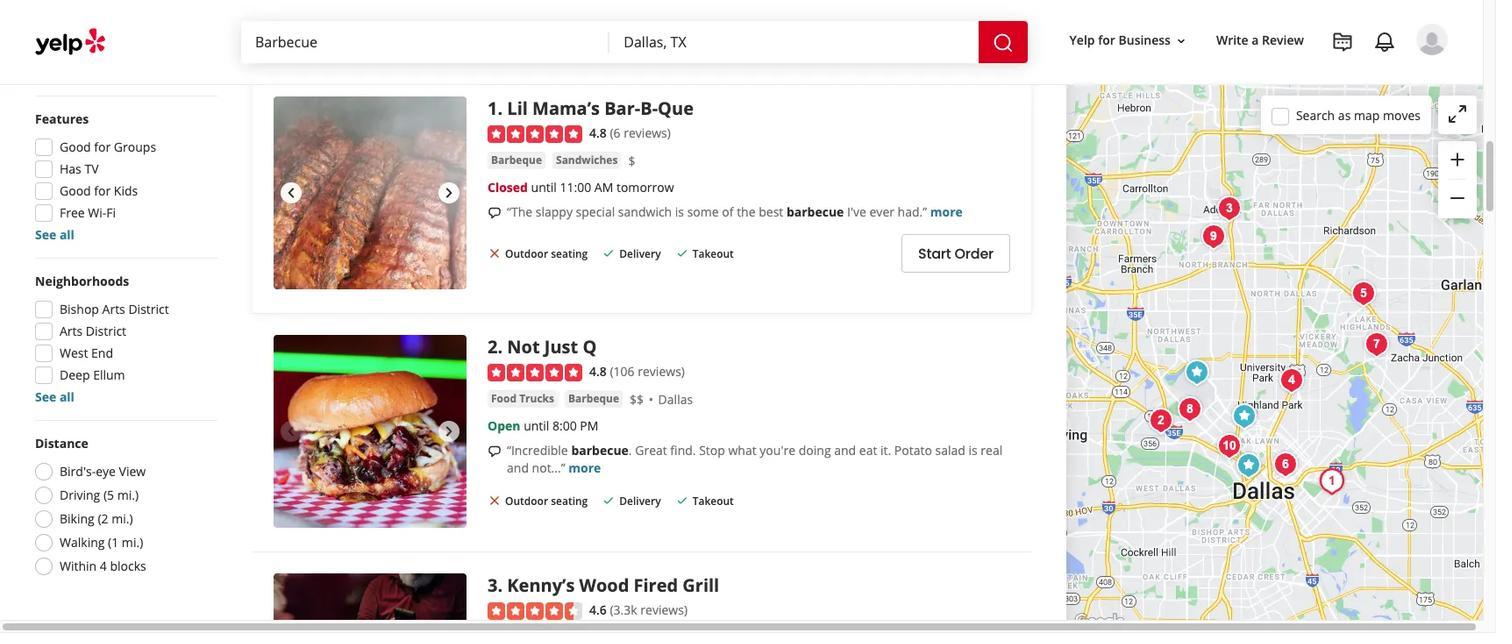 Task type: describe. For each thing, give the bounding box(es) containing it.
next image
[[439, 421, 460, 442]]

. great find. stop what you're doing and eat it. potato salad is real and not..."
[[507, 442, 1003, 476]]

0 vertical spatial district
[[128, 301, 169, 318]]

1 horizontal spatial more
[[931, 204, 963, 220]]

seating for 16 close v2 image
[[551, 246, 588, 261]]

had."
[[898, 204, 928, 220]]

4.6 (3.3k reviews)
[[590, 602, 688, 618]]

Near text field
[[624, 32, 965, 52]]

view
[[119, 463, 146, 480]]

all
[[253, 47, 271, 67]]

eye
[[96, 463, 116, 480]]

kids
[[114, 183, 138, 199]]

1 vertical spatial more
[[569, 460, 601, 476]]

see all button for free
[[35, 226, 74, 243]]

4.8 for q
[[590, 363, 607, 380]]

as
[[1339, 107, 1352, 123]]

am
[[595, 179, 614, 196]]

bar-
[[605, 96, 641, 120]]

3
[[488, 574, 498, 597]]

a
[[1252, 32, 1260, 49]]

kenny's wood fired grill link
[[507, 574, 720, 597]]

great
[[635, 442, 667, 459]]

fired
[[634, 574, 678, 597]]

not just q link
[[507, 335, 597, 359]]

moves
[[1384, 107, 1421, 123]]

barbeque for bottommost the barbeque link
[[569, 391, 620, 406]]

(5
[[103, 487, 114, 504]]

2
[[488, 335, 498, 359]]

good for good for groups
[[60, 139, 91, 155]]

mama's
[[533, 96, 600, 120]]

4.8 for bar-
[[590, 124, 607, 141]]

free wi-fi
[[60, 204, 116, 221]]

good for good for kids
[[60, 183, 91, 199]]

mi.) for biking (2 mi.)
[[112, 511, 133, 527]]

4.8 (6 reviews)
[[590, 124, 671, 141]]

google image
[[1071, 611, 1129, 634]]

yelp for business
[[1070, 32, 1171, 49]]

for for kids
[[94, 183, 111, 199]]

west end
[[60, 345, 113, 362]]

kenny's wood fired grill image
[[1213, 191, 1248, 226]]

(6
[[610, 124, 621, 141]]

previous image
[[281, 421, 302, 442]]

Find text field
[[255, 32, 596, 52]]

just
[[545, 335, 578, 359]]

takeout for 16 checkmark v2 image
[[693, 494, 734, 509]]

dallas
[[659, 391, 693, 408]]

16 speech v2 image for 2
[[488, 445, 502, 459]]

sandwiches button
[[553, 152, 622, 169]]

user actions element
[[1056, 22, 1473, 130]]

not just q image
[[1144, 403, 1179, 438]]

16 close v2 image
[[488, 246, 502, 260]]

0 vertical spatial barbecue
[[787, 204, 844, 220]]

slideshow element for 1
[[274, 96, 467, 289]]

review
[[1263, 32, 1305, 49]]

(3.3k
[[610, 602, 638, 618]]

walking (1 mi.)
[[60, 534, 143, 551]]

4.6
[[590, 602, 607, 618]]

expand map image
[[1448, 103, 1469, 125]]

sandwich
[[618, 204, 672, 220]]

what
[[729, 442, 757, 459]]

one90 smoked meats image
[[1360, 327, 1395, 362]]

walking
[[60, 534, 105, 551]]

outdoor seating for 16 close v2 icon
[[505, 494, 588, 509]]

has tv
[[60, 161, 99, 177]]

16 speech v2 image for 1
[[488, 206, 502, 220]]

group containing features
[[30, 111, 218, 244]]

all for deep ellum
[[60, 389, 74, 405]]

until for mama's
[[531, 179, 557, 196]]

smokey john's bar-b-que image
[[1173, 392, 1208, 427]]

within 4 blocks
[[60, 558, 146, 575]]

special
[[576, 204, 615, 220]]

search image
[[993, 32, 1014, 53]]

best
[[759, 204, 784, 220]]

business
[[1119, 32, 1171, 49]]

reviews) for q
[[638, 363, 685, 380]]

"incredible
[[507, 442, 568, 459]]

moe's southwest grill image
[[1180, 355, 1215, 390]]

fast food
[[47, 36, 95, 51]]

0 horizontal spatial barbeque link
[[488, 152, 546, 169]]

mi.) for driving (5 mi.)
[[117, 487, 139, 504]]

not..."
[[532, 460, 566, 476]]

results
[[356, 47, 404, 67]]

kenny's
[[507, 574, 575, 597]]

arts district
[[60, 323, 126, 340]]

11:00
[[560, 179, 592, 196]]

all "barbecue" results in dallas, texas
[[253, 47, 516, 67]]

biking
[[60, 511, 95, 527]]

q
[[583, 335, 597, 359]]

cattleack barbeque image
[[1197, 219, 1232, 254]]

1 vertical spatial food
[[491, 391, 517, 406]]

good for kids
[[60, 183, 138, 199]]

map
[[1355, 107, 1381, 123]]

start order
[[919, 244, 994, 264]]

order
[[955, 244, 994, 264]]

until for just
[[524, 418, 550, 434]]

start
[[919, 244, 952, 264]]

3 . kenny's wood fired grill
[[488, 574, 720, 597]]

biking (2 mi.)
[[60, 511, 133, 527]]

wood
[[580, 574, 629, 597]]

4.8 star rating image for not
[[488, 364, 583, 382]]

neighborhoods
[[35, 273, 129, 290]]

not just q image
[[274, 335, 467, 528]]

all for free wi-fi
[[60, 226, 74, 243]]

texas
[[474, 47, 516, 67]]

. for just
[[498, 335, 503, 359]]

ever
[[870, 204, 895, 220]]

see for free wi-fi
[[35, 226, 56, 243]]

1
[[488, 96, 498, 120]]

real
[[981, 442, 1003, 459]]

fi
[[106, 204, 116, 221]]

has
[[60, 161, 81, 177]]

fast
[[47, 36, 67, 51]]

salad
[[936, 442, 966, 459]]

barbeque button for bottommost the barbeque link
[[565, 390, 623, 408]]

delivery for 16 close v2 image
[[620, 246, 661, 261]]

$
[[629, 153, 636, 169]]

rodeo goat image
[[1213, 429, 1248, 464]]

see all for deep
[[35, 389, 74, 405]]

stop
[[699, 442, 726, 459]]



Task type: vqa. For each thing, say whether or not it's contained in the screenshot.
the leftmost Food
yes



Task type: locate. For each thing, give the bounding box(es) containing it.
you're
[[760, 442, 796, 459]]

barbeque button for the leftmost the barbeque link
[[488, 152, 546, 169]]

write a review
[[1217, 32, 1305, 49]]

closed until 11:00 am tomorrow
[[488, 179, 674, 196]]

good up has tv
[[60, 139, 91, 155]]

0 horizontal spatial none field
[[255, 32, 596, 52]]

1 slideshow element from the top
[[274, 96, 467, 289]]

"the
[[507, 204, 533, 220]]

1 horizontal spatial barbecue
[[787, 204, 844, 220]]

features
[[35, 111, 89, 127]]

0 horizontal spatial and
[[507, 460, 529, 476]]

notifications image
[[1375, 32, 1396, 53]]

strouderosa bbq image
[[1347, 276, 1382, 311]]

"the slappy special sandwich is some of the best barbecue i've ever had." more
[[507, 204, 963, 220]]

16 checkmark v2 image down '"incredible barbecue'
[[602, 494, 616, 508]]

0 vertical spatial 4.8
[[590, 124, 607, 141]]

barbeque up closed
[[491, 153, 542, 168]]

reviews) up dallas
[[638, 363, 685, 380]]

1 outdoor from the top
[[505, 246, 548, 261]]

potato
[[895, 442, 933, 459]]

1 takeout from the top
[[693, 246, 734, 261]]

16 speech v2 image
[[488, 206, 502, 220], [488, 445, 502, 459]]

arts up 'west'
[[60, 323, 83, 340]]

1 vertical spatial is
[[969, 442, 978, 459]]

mi.) right (1
[[122, 534, 143, 551]]

16 speech v2 image left "the
[[488, 206, 502, 220]]

1 horizontal spatial none field
[[624, 32, 965, 52]]

previous image
[[281, 182, 302, 203]]

driving (5 mi.)
[[60, 487, 139, 504]]

0 vertical spatial good
[[60, 139, 91, 155]]

within
[[60, 558, 97, 575]]

see up distance
[[35, 389, 56, 405]]

2 see all button from the top
[[35, 389, 74, 405]]

1 vertical spatial and
[[507, 460, 529, 476]]

more link for lil mama's bar-b-que
[[931, 204, 963, 220]]

2 slideshow element from the top
[[274, 335, 467, 528]]

takeout right 16 checkmark v2 image
[[693, 494, 734, 509]]

1 vertical spatial barbeque link
[[565, 390, 623, 408]]

more link right had."
[[931, 204, 963, 220]]

food trucks button
[[488, 390, 558, 408]]

see
[[35, 226, 56, 243], [35, 389, 56, 405]]

see all
[[35, 226, 74, 243], [35, 389, 74, 405]]

16 checkmark v2 image for 16 close v2 image
[[602, 246, 616, 260]]

end
[[91, 345, 113, 362]]

barbeque button up 'pm'
[[565, 390, 623, 408]]

1 good from the top
[[60, 139, 91, 155]]

(2
[[98, 511, 108, 527]]

map region
[[965, 0, 1497, 634]]

is
[[675, 204, 684, 220], [969, 442, 978, 459]]

0 horizontal spatial more
[[569, 460, 601, 476]]

yelp for business button
[[1063, 25, 1196, 57]]

1 seating from the top
[[551, 246, 588, 261]]

16 checkmark v2 image
[[675, 494, 689, 508]]

1 horizontal spatial barbeque link
[[565, 390, 623, 408]]

delivery
[[620, 246, 661, 261], [620, 494, 661, 509]]

$$
[[630, 391, 644, 408]]

0 vertical spatial food
[[70, 36, 95, 51]]

0 vertical spatial outdoor
[[505, 246, 548, 261]]

0 horizontal spatial more link
[[569, 460, 601, 476]]

0 vertical spatial all
[[60, 226, 74, 243]]

1 vertical spatial outdoor seating
[[505, 494, 588, 509]]

bird's-
[[60, 463, 96, 480]]

0 vertical spatial outdoor seating
[[505, 246, 588, 261]]

1 vertical spatial 4.8
[[590, 363, 607, 380]]

4.8 star rating image
[[488, 126, 583, 143], [488, 364, 583, 382]]

hooters image
[[1232, 448, 1267, 483]]

zoom out image
[[1448, 188, 1469, 209]]

. left lil
[[498, 96, 503, 120]]

0 vertical spatial is
[[675, 204, 684, 220]]

pm
[[580, 418, 599, 434]]

1 vertical spatial see all button
[[35, 389, 74, 405]]

the
[[737, 204, 756, 220]]

0 horizontal spatial barbeque button
[[488, 152, 546, 169]]

outdoor right 16 close v2 image
[[505, 246, 548, 261]]

2 vertical spatial for
[[94, 183, 111, 199]]

1 vertical spatial arts
[[60, 323, 83, 340]]

b-
[[641, 96, 658, 120]]

see all button down the free
[[35, 226, 74, 243]]

barbecue left 'i've'
[[787, 204, 844, 220]]

arts
[[102, 301, 125, 318], [60, 323, 83, 340]]

1 . lil mama's bar-b-que
[[488, 96, 694, 120]]

start order link
[[902, 235, 1011, 273]]

0 vertical spatial and
[[835, 442, 857, 459]]

barbeque for the leftmost the barbeque link
[[491, 153, 542, 168]]

16 checkmark v2 image down special
[[602, 246, 616, 260]]

0 vertical spatial until
[[531, 179, 557, 196]]

1 4.8 star rating image from the top
[[488, 126, 583, 143]]

takeout down some
[[693, 246, 734, 261]]

0 horizontal spatial food
[[70, 36, 95, 51]]

. for wood
[[498, 574, 503, 597]]

2 outdoor from the top
[[505, 494, 548, 509]]

zoom in image
[[1448, 149, 1469, 170]]

mi.) right the (2
[[112, 511, 133, 527]]

seating
[[551, 246, 588, 261], [551, 494, 588, 509]]

slideshow element for 2
[[274, 335, 467, 528]]

1 none field from the left
[[255, 32, 596, 52]]

group containing neighborhoods
[[30, 273, 218, 406]]

more right had."
[[931, 204, 963, 220]]

2 4.8 star rating image from the top
[[488, 364, 583, 382]]

food
[[70, 36, 95, 51], [491, 391, 517, 406]]

None field
[[255, 32, 596, 52], [624, 32, 965, 52]]

16 checkmark v2 image
[[602, 246, 616, 260], [675, 246, 689, 260], [602, 494, 616, 508]]

. left great
[[629, 442, 632, 459]]

delivery down sandwich
[[620, 246, 661, 261]]

4.8 star rating image down lil
[[488, 126, 583, 143]]

2 seating from the top
[[551, 494, 588, 509]]

and down "incredible
[[507, 460, 529, 476]]

delivery for 16 close v2 icon
[[620, 494, 661, 509]]

(1
[[108, 534, 119, 551]]

see all for free
[[35, 226, 74, 243]]

good up the free
[[60, 183, 91, 199]]

0 vertical spatial see
[[35, 226, 56, 243]]

barbeque link up closed
[[488, 152, 546, 169]]

district right bishop
[[128, 301, 169, 318]]

barbeque button
[[488, 152, 546, 169], [565, 390, 623, 408]]

2 . not just q
[[488, 335, 597, 359]]

0 vertical spatial slideshow element
[[274, 96, 467, 289]]

1 vertical spatial barbeque button
[[565, 390, 623, 408]]

1 vertical spatial barbeque
[[569, 391, 620, 406]]

16 close v2 image
[[488, 494, 502, 508]]

16 speech v2 image down open
[[488, 445, 502, 459]]

1 vertical spatial outdoor
[[505, 494, 548, 509]]

1 vertical spatial for
[[94, 139, 111, 155]]

search as map moves
[[1297, 107, 1421, 123]]

outdoor for 16 close v2 icon
[[505, 494, 548, 509]]

1 see all from the top
[[35, 226, 74, 243]]

1 see from the top
[[35, 226, 56, 243]]

projects image
[[1333, 32, 1354, 53]]

4.8 star rating image for lil
[[488, 126, 583, 143]]

for inside button
[[1099, 32, 1116, 49]]

not
[[507, 335, 540, 359]]

reviews) for bar-
[[624, 124, 671, 141]]

. for mama's
[[498, 96, 503, 120]]

bishop
[[60, 301, 99, 318]]

1 vertical spatial 16 speech v2 image
[[488, 445, 502, 459]]

food right "fast"
[[70, 36, 95, 51]]

option group
[[30, 435, 218, 581]]

2 see all from the top
[[35, 389, 74, 405]]

kfc image
[[1228, 399, 1263, 434]]

grill
[[683, 574, 720, 597]]

1 horizontal spatial barbeque
[[569, 391, 620, 406]]

1 horizontal spatial food
[[491, 391, 517, 406]]

is inside . great find. stop what you're doing and eat it. potato salad is real and not..."
[[969, 442, 978, 459]]

4.8 left (6 at the left top of page
[[590, 124, 607, 141]]

1 outdoor seating from the top
[[505, 246, 588, 261]]

slappy
[[536, 204, 573, 220]]

more
[[931, 204, 963, 220], [569, 460, 601, 476]]

barbeque button up closed
[[488, 152, 546, 169]]

1 horizontal spatial barbeque button
[[565, 390, 623, 408]]

outdoor for 16 close v2 image
[[505, 246, 548, 261]]

mi.)
[[117, 487, 139, 504], [112, 511, 133, 527], [122, 534, 143, 551]]

for up tv
[[94, 139, 111, 155]]

2 outdoor seating from the top
[[505, 494, 588, 509]]

see all button for deep
[[35, 389, 74, 405]]

none field near
[[624, 32, 965, 52]]

doing
[[799, 442, 831, 459]]

lil mama's bar-b-que image
[[1315, 464, 1350, 499]]

2 4.8 from the top
[[590, 363, 607, 380]]

4.6 star rating image
[[488, 603, 583, 620]]

all down deep
[[60, 389, 74, 405]]

barbecue down 'pm'
[[572, 442, 629, 459]]

0 vertical spatial takeout
[[693, 246, 734, 261]]

0 horizontal spatial arts
[[60, 323, 83, 340]]

for for groups
[[94, 139, 111, 155]]

for for business
[[1099, 32, 1116, 49]]

0 vertical spatial barbeque link
[[488, 152, 546, 169]]

see up neighborhoods
[[35, 226, 56, 243]]

4
[[100, 558, 107, 575]]

in
[[407, 47, 421, 67]]

outdoor right 16 close v2 icon
[[505, 494, 548, 509]]

see for deep ellum
[[35, 389, 56, 405]]

1 vertical spatial delivery
[[620, 494, 661, 509]]

1 horizontal spatial arts
[[102, 301, 125, 318]]

seating down not..."
[[551, 494, 588, 509]]

slideshow element
[[274, 96, 467, 289], [274, 335, 467, 528]]

lil mama's bar-b-que image
[[274, 96, 467, 289]]

food trucks link
[[488, 390, 558, 408]]

2 none field from the left
[[624, 32, 965, 52]]

16 checkmark v2 image for 16 close v2 icon
[[602, 494, 616, 508]]

all down the free
[[60, 226, 74, 243]]

0 vertical spatial for
[[1099, 32, 1116, 49]]

terry black's barbecue image
[[1269, 447, 1304, 482]]

1 vertical spatial see
[[35, 389, 56, 405]]

None search field
[[241, 21, 1031, 63]]

next image
[[439, 182, 460, 203]]

0 horizontal spatial barbeque
[[491, 153, 542, 168]]

outdoor seating for 16 close v2 image
[[505, 246, 588, 261]]

mi.) right "(5"
[[117, 487, 139, 504]]

1 vertical spatial good
[[60, 183, 91, 199]]

reviews) down fired at the left of page
[[641, 602, 688, 618]]

district up 'end'
[[86, 323, 126, 340]]

0 horizontal spatial barbecue
[[572, 442, 629, 459]]

groups
[[114, 139, 156, 155]]

food up open
[[491, 391, 517, 406]]

2 takeout from the top
[[693, 494, 734, 509]]

deep
[[60, 367, 90, 383]]

1 vertical spatial see all
[[35, 389, 74, 405]]

yelp
[[1070, 32, 1096, 49]]

0 vertical spatial delivery
[[620, 246, 661, 261]]

see all down deep
[[35, 389, 74, 405]]

barbeque link up 'pm'
[[565, 390, 623, 408]]

more link down '"incredible barbecue'
[[569, 460, 601, 476]]

for up wi-
[[94, 183, 111, 199]]

0 vertical spatial see all button
[[35, 226, 74, 243]]

more down '"incredible barbecue'
[[569, 460, 601, 476]]

and left eat
[[835, 442, 857, 459]]

1 vertical spatial mi.)
[[112, 511, 133, 527]]

lil
[[507, 96, 528, 120]]

find.
[[671, 442, 696, 459]]

free
[[60, 204, 85, 221]]

eat
[[860, 442, 878, 459]]

good
[[60, 139, 91, 155], [60, 183, 91, 199]]

some
[[688, 204, 719, 220]]

search
[[1297, 107, 1336, 123]]

0 vertical spatial more
[[931, 204, 963, 220]]

food trucks
[[491, 391, 555, 406]]

outdoor seating down 'slappy'
[[505, 246, 588, 261]]

0 vertical spatial barbeque button
[[488, 152, 546, 169]]

1 vertical spatial takeout
[[693, 494, 734, 509]]

. inside . great find. stop what you're doing and eat it. potato salad is real and not..."
[[629, 442, 632, 459]]

1 vertical spatial more link
[[569, 460, 601, 476]]

2 16 speech v2 image from the top
[[488, 445, 502, 459]]

see all down the free
[[35, 226, 74, 243]]

outdoor seating
[[505, 246, 588, 261], [505, 494, 588, 509]]

1 all from the top
[[60, 226, 74, 243]]

2 good from the top
[[60, 183, 91, 199]]

wi-
[[88, 204, 106, 221]]

1 vertical spatial district
[[86, 323, 126, 340]]

is left some
[[675, 204, 684, 220]]

4.8 left '(106'
[[590, 363, 607, 380]]

1 horizontal spatial is
[[969, 442, 978, 459]]

16 chevron down v2 image
[[1175, 34, 1189, 48]]

16 checkmark v2 image down some
[[675, 246, 689, 260]]

1 vertical spatial all
[[60, 389, 74, 405]]

0 vertical spatial more link
[[931, 204, 963, 220]]

district
[[128, 301, 169, 318], [86, 323, 126, 340]]

2 all from the top
[[60, 389, 74, 405]]

seely's mill image
[[1275, 363, 1310, 398]]

1 horizontal spatial more link
[[931, 204, 963, 220]]

is left real
[[969, 442, 978, 459]]

1 horizontal spatial and
[[835, 442, 857, 459]]

1 delivery from the top
[[620, 246, 661, 261]]

mi.) for walking (1 mi.)
[[122, 534, 143, 551]]

1 4.8 from the top
[[590, 124, 607, 141]]

2 see from the top
[[35, 389, 56, 405]]

barbeque up 'pm'
[[569, 391, 620, 406]]

4.8
[[590, 124, 607, 141], [590, 363, 607, 380]]

arts up arts district
[[102, 301, 125, 318]]

2 delivery from the top
[[620, 494, 661, 509]]

lil mama's bar-b-que link
[[507, 96, 694, 120]]

until up 'slappy'
[[531, 179, 557, 196]]

takeout for 16 checkmark v2 icon below some
[[693, 246, 734, 261]]

bishop arts district
[[60, 301, 169, 318]]

reviews) down b- at top left
[[624, 124, 671, 141]]

west
[[60, 345, 88, 362]]

0 vertical spatial seating
[[551, 246, 588, 261]]

until
[[531, 179, 557, 196], [524, 418, 550, 434]]

option group containing distance
[[30, 435, 218, 581]]

dallas,
[[423, 47, 471, 67]]

write a review link
[[1210, 25, 1312, 57]]

distance
[[35, 435, 88, 452]]

(106
[[610, 363, 635, 380]]

more link
[[931, 204, 963, 220], [569, 460, 601, 476]]

1 vertical spatial 4.8 star rating image
[[488, 364, 583, 382]]

1 horizontal spatial district
[[128, 301, 169, 318]]

0 vertical spatial see all
[[35, 226, 74, 243]]

open
[[488, 418, 521, 434]]

1 vertical spatial until
[[524, 418, 550, 434]]

0 vertical spatial 16 speech v2 image
[[488, 206, 502, 220]]

barbeque
[[491, 153, 542, 168], [569, 391, 620, 406]]

takeout
[[693, 246, 734, 261], [693, 494, 734, 509]]

1 vertical spatial slideshow element
[[274, 335, 467, 528]]

deep ellum
[[60, 367, 125, 383]]

blocks
[[110, 558, 146, 575]]

until up "incredible
[[524, 418, 550, 434]]

outdoor seating down not..."
[[505, 494, 588, 509]]

delivery left 16 checkmark v2 image
[[620, 494, 661, 509]]

none field the find
[[255, 32, 596, 52]]

1 vertical spatial barbecue
[[572, 442, 629, 459]]

seating down 'slappy'
[[551, 246, 588, 261]]

1 see all button from the top
[[35, 226, 74, 243]]

see all button down deep
[[35, 389, 74, 405]]

2 vertical spatial reviews)
[[641, 602, 688, 618]]

0 vertical spatial arts
[[102, 301, 125, 318]]

0 vertical spatial mi.)
[[117, 487, 139, 504]]

"barbecue"
[[274, 47, 353, 67]]

4.8 star rating image up trucks
[[488, 364, 583, 382]]

2 vertical spatial mi.)
[[122, 534, 143, 551]]

1 16 speech v2 image from the top
[[488, 206, 502, 220]]

0 horizontal spatial district
[[86, 323, 126, 340]]

0 horizontal spatial is
[[675, 204, 684, 220]]

0 vertical spatial reviews)
[[624, 124, 671, 141]]

good for groups
[[60, 139, 156, 155]]

group
[[30, 111, 218, 244], [1439, 141, 1478, 218], [30, 273, 218, 406]]

seating for 16 close v2 icon
[[551, 494, 588, 509]]

for right yelp
[[1099, 32, 1116, 49]]

more link for not just q
[[569, 460, 601, 476]]

0 vertical spatial 4.8 star rating image
[[488, 126, 583, 143]]

. left kenny's
[[498, 574, 503, 597]]

1 vertical spatial reviews)
[[638, 363, 685, 380]]

. left not
[[498, 335, 503, 359]]

1 vertical spatial seating
[[551, 494, 588, 509]]

0 vertical spatial barbeque
[[491, 153, 542, 168]]



